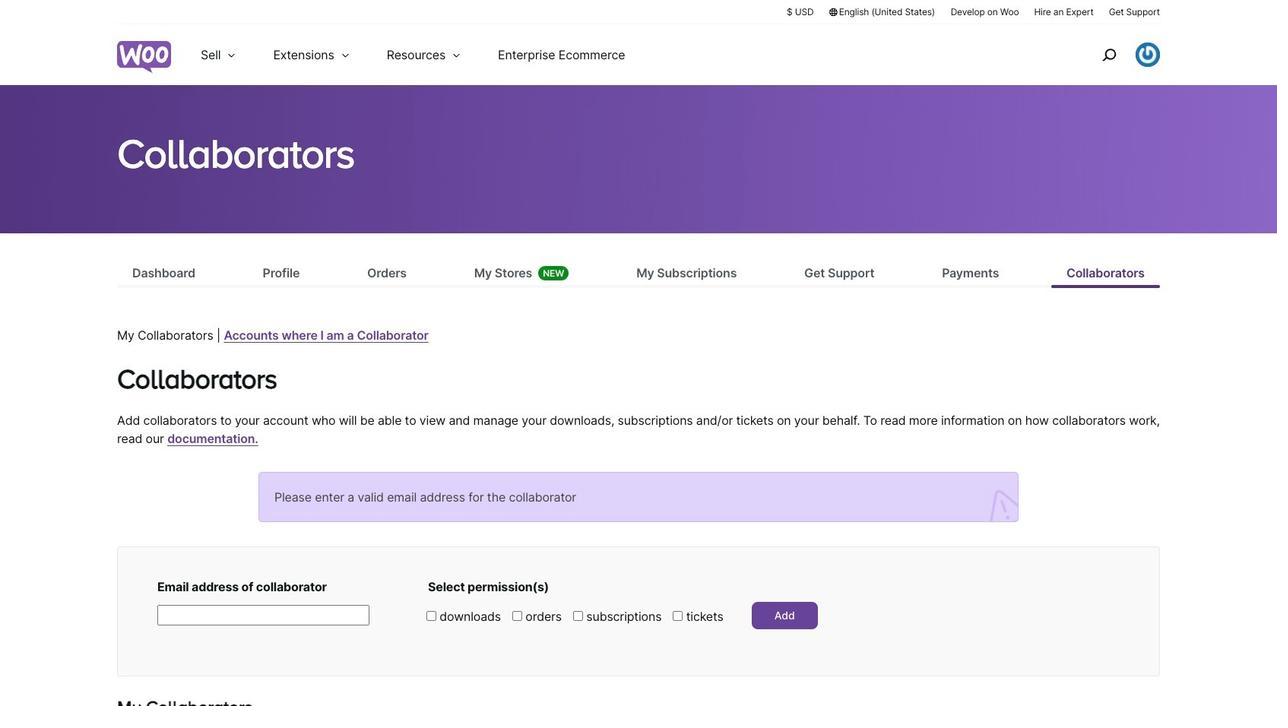 Task type: describe. For each thing, give the bounding box(es) containing it.
search image
[[1097, 43, 1122, 67]]

open account menu image
[[1136, 43, 1161, 67]]

service navigation menu element
[[1070, 30, 1161, 79]]



Task type: locate. For each thing, give the bounding box(es) containing it.
None checkbox
[[513, 611, 522, 621], [673, 611, 683, 621], [513, 611, 522, 621], [673, 611, 683, 621]]

None checkbox
[[427, 611, 437, 621], [573, 611, 583, 621], [427, 611, 437, 621], [573, 611, 583, 621]]



Task type: vqa. For each thing, say whether or not it's contained in the screenshot.
Search icon
yes



